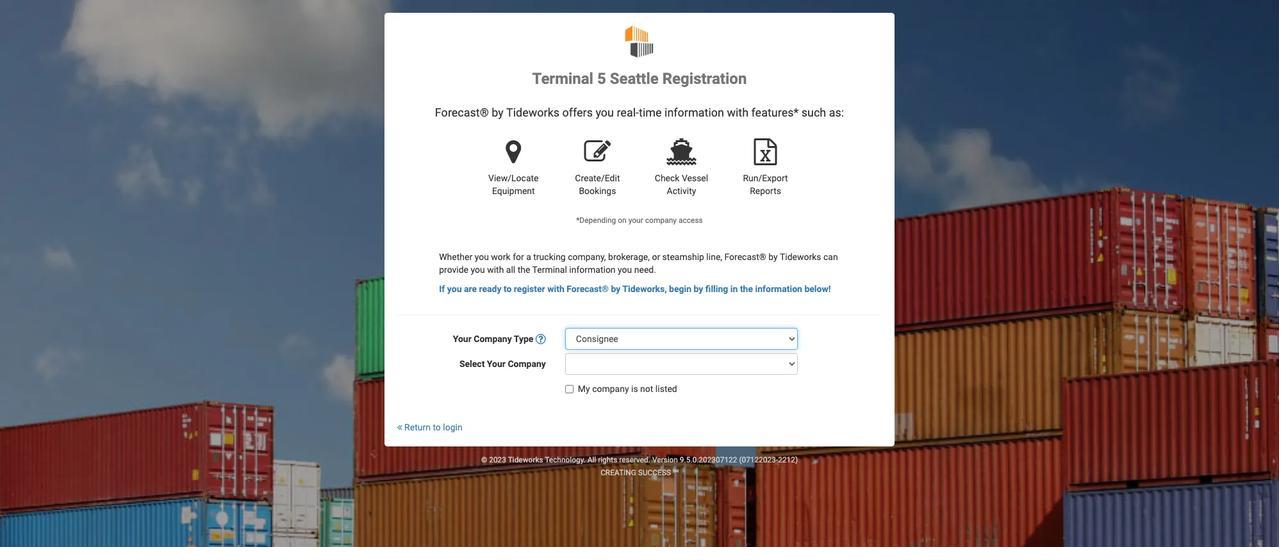 Task type: describe. For each thing, give the bounding box(es) containing it.
login
[[443, 423, 463, 433]]

access
[[679, 216, 703, 225]]

filling
[[706, 284, 729, 295]]

features*
[[752, 106, 799, 120]]

equipment
[[492, 186, 535, 196]]

0 horizontal spatial forecast®
[[435, 106, 489, 120]]

forecast® by tideworks offers you real-time information with features* such as:
[[435, 106, 845, 120]]

technology.
[[545, 456, 586, 465]]

check vessel activity
[[655, 173, 709, 196]]

you down brokerage,
[[618, 265, 632, 275]]

tideworks for © 2023 tideworks technology. all rights reserved. version 9.5.0.202307122 (07122023-2212) creating success ℠
[[508, 456, 543, 465]]

reserved.
[[620, 456, 651, 465]]

rights
[[598, 456, 618, 465]]

offers
[[563, 106, 593, 120]]

need.
[[635, 265, 657, 275]]

check
[[655, 173, 680, 184]]

my company is not listed
[[578, 384, 678, 395]]

0 vertical spatial company
[[646, 216, 677, 225]]

1 horizontal spatial forecast®
[[567, 284, 609, 295]]

on
[[618, 216, 627, 225]]

2 vertical spatial with
[[548, 284, 565, 295]]

you right if
[[447, 284, 462, 295]]

seattle
[[610, 70, 659, 88]]

line,
[[707, 252, 723, 262]]

©
[[482, 456, 488, 465]]

2212)
[[779, 456, 798, 465]]

a
[[527, 252, 531, 262]]

5
[[598, 70, 606, 88]]

listed
[[656, 384, 678, 395]]

company,
[[568, 252, 606, 262]]

1 horizontal spatial your
[[487, 359, 506, 370]]

lg image
[[536, 336, 546, 345]]

ready
[[479, 284, 502, 295]]

trucking
[[534, 252, 566, 262]]

work
[[491, 252, 511, 262]]

you left real-
[[596, 106, 614, 120]]

tideworks,
[[623, 284, 667, 295]]

provide
[[439, 265, 469, 275]]

such
[[802, 106, 827, 120]]

information inside whether you work for a trucking company, brokerage, or steamship line, forecast® by tideworks can provide you with all the terminal information you need.
[[570, 265, 616, 275]]

you up are
[[471, 265, 485, 275]]

not
[[641, 384, 654, 395]]

my
[[578, 384, 590, 395]]

select
[[460, 359, 485, 370]]

2 vertical spatial information
[[756, 284, 803, 295]]

bookings
[[579, 186, 616, 196]]

version
[[653, 456, 678, 465]]

for
[[513, 252, 524, 262]]

9.5.0.202307122
[[680, 456, 738, 465]]

steamship
[[663, 252, 705, 262]]

0 vertical spatial company
[[474, 334, 512, 345]]

run/export reports
[[743, 173, 788, 196]]

you left the work
[[475, 252, 489, 262]]

by inside whether you work for a trucking company, brokerage, or steamship line, forecast® by tideworks can provide you with all the terminal information you need.
[[769, 252, 778, 262]]

below!
[[805, 284, 831, 295]]

terminal inside whether you work for a trucking company, brokerage, or steamship line, forecast® by tideworks can provide you with all the terminal information you need.
[[533, 265, 567, 275]]



Task type: vqa. For each thing, say whether or not it's contained in the screenshot.
Password password field
no



Task type: locate. For each thing, give the bounding box(es) containing it.
company right your
[[646, 216, 677, 225]]

activity
[[667, 186, 697, 196]]

your
[[453, 334, 472, 345], [487, 359, 506, 370]]

company up select your company
[[474, 334, 512, 345]]

begin
[[669, 284, 692, 295]]

2 terminal from the top
[[533, 265, 567, 275]]

return to login link
[[397, 423, 463, 433]]

2 horizontal spatial information
[[756, 284, 803, 295]]

if
[[439, 284, 445, 295]]

terminal 5 seattle registration
[[533, 70, 747, 88]]

brokerage,
[[609, 252, 650, 262]]

creating
[[601, 469, 637, 478]]

to
[[504, 284, 512, 295], [433, 423, 441, 433]]

1 vertical spatial company
[[593, 384, 629, 395]]

1 horizontal spatial information
[[665, 106, 725, 120]]

© 2023 tideworks technology. all rights reserved. version 9.5.0.202307122 (07122023-2212) creating success ℠
[[482, 456, 798, 478]]

if you are ready to register with forecast® by tideworks, begin by filling in the information below!
[[439, 284, 831, 295]]

success
[[639, 469, 671, 478]]

can
[[824, 252, 839, 262]]

is
[[632, 384, 638, 395]]

whether
[[439, 252, 473, 262]]

2 vertical spatial tideworks
[[508, 456, 543, 465]]

1 terminal from the top
[[533, 70, 594, 88]]

vessel
[[682, 173, 709, 184]]

0 vertical spatial forecast®
[[435, 106, 489, 120]]

terminal
[[533, 70, 594, 88], [533, 265, 567, 275]]

*depending on your company access
[[577, 216, 703, 225]]

0 horizontal spatial information
[[570, 265, 616, 275]]

to right the ready in the bottom of the page
[[504, 284, 512, 295]]

tideworks inside whether you work for a trucking company, brokerage, or steamship line, forecast® by tideworks can provide you with all the terminal information you need.
[[780, 252, 822, 262]]

information left below!
[[756, 284, 803, 295]]

select your company
[[460, 359, 546, 370]]

type
[[514, 334, 534, 345]]

information down registration
[[665, 106, 725, 120]]

tideworks right 2023
[[508, 456, 543, 465]]

0 horizontal spatial the
[[518, 265, 531, 275]]

1 horizontal spatial the
[[741, 284, 753, 295]]

with inside whether you work for a trucking company, brokerage, or steamship line, forecast® by tideworks can provide you with all the terminal information you need.
[[487, 265, 504, 275]]

with left the features* on the top
[[727, 106, 749, 120]]

1 vertical spatial to
[[433, 423, 441, 433]]

are
[[464, 284, 477, 295]]

terminal up offers
[[533, 70, 594, 88]]

1 vertical spatial information
[[570, 265, 616, 275]]

1 vertical spatial terminal
[[533, 265, 567, 275]]

to left login at the bottom left
[[433, 423, 441, 433]]

1 horizontal spatial company
[[646, 216, 677, 225]]

tideworks left can
[[780, 252, 822, 262]]

all
[[506, 265, 516, 275]]

company
[[474, 334, 512, 345], [508, 359, 546, 370]]

tideworks inside © 2023 tideworks technology. all rights reserved. version 9.5.0.202307122 (07122023-2212) creating success ℠
[[508, 456, 543, 465]]

your company type
[[453, 334, 536, 345]]

0 vertical spatial your
[[453, 334, 472, 345]]

(07122023-
[[740, 456, 779, 465]]

real-
[[617, 106, 639, 120]]

the right in
[[741, 284, 753, 295]]

your
[[629, 216, 644, 225]]

2 vertical spatial forecast®
[[567, 284, 609, 295]]

None checkbox
[[565, 386, 574, 394]]

0 vertical spatial with
[[727, 106, 749, 120]]

1 horizontal spatial to
[[504, 284, 512, 295]]

reports
[[750, 186, 782, 196]]

forecast®
[[435, 106, 489, 120], [725, 252, 767, 262], [567, 284, 609, 295]]

with
[[727, 106, 749, 120], [487, 265, 504, 275], [548, 284, 565, 295]]

terminal down trucking
[[533, 265, 567, 275]]

tideworks left offers
[[507, 106, 560, 120]]

view/locate
[[489, 173, 539, 184]]

0 horizontal spatial company
[[593, 384, 629, 395]]

tideworks
[[507, 106, 560, 120], [780, 252, 822, 262], [508, 456, 543, 465]]

0 horizontal spatial to
[[433, 423, 441, 433]]

return to login
[[402, 423, 463, 433]]

0 horizontal spatial your
[[453, 334, 472, 345]]

0 vertical spatial information
[[665, 106, 725, 120]]

registration
[[663, 70, 747, 88]]

the
[[518, 265, 531, 275], [741, 284, 753, 295]]

company left is on the left bottom
[[593, 384, 629, 395]]

information
[[665, 106, 725, 120], [570, 265, 616, 275], [756, 284, 803, 295]]

or
[[652, 252, 661, 262]]

with down the work
[[487, 265, 504, 275]]

your right select at the bottom of the page
[[487, 359, 506, 370]]

register
[[514, 284, 545, 295]]

company down type
[[508, 359, 546, 370]]

1 vertical spatial tideworks
[[780, 252, 822, 262]]

0 horizontal spatial with
[[487, 265, 504, 275]]

2023
[[489, 456, 507, 465]]

1 vertical spatial forecast®
[[725, 252, 767, 262]]

angle double left image
[[397, 423, 402, 432]]

0 vertical spatial the
[[518, 265, 531, 275]]

0 vertical spatial to
[[504, 284, 512, 295]]

the right all
[[518, 265, 531, 275]]

as:
[[830, 106, 845, 120]]

company
[[646, 216, 677, 225], [593, 384, 629, 395]]

run/export
[[743, 173, 788, 184]]

your up select at the bottom of the page
[[453, 334, 472, 345]]

return
[[405, 423, 431, 433]]

1 vertical spatial the
[[741, 284, 753, 295]]

whether you work for a trucking company, brokerage, or steamship line, forecast® by tideworks can provide you with all the terminal information you need.
[[439, 252, 839, 275]]

create/edit
[[575, 173, 620, 184]]

the inside whether you work for a trucking company, brokerage, or steamship line, forecast® by tideworks can provide you with all the terminal information you need.
[[518, 265, 531, 275]]

1 vertical spatial your
[[487, 359, 506, 370]]

1 vertical spatial company
[[508, 359, 546, 370]]

you
[[596, 106, 614, 120], [475, 252, 489, 262], [471, 265, 485, 275], [618, 265, 632, 275], [447, 284, 462, 295]]

1 vertical spatial with
[[487, 265, 504, 275]]

℠
[[673, 469, 679, 478]]

*depending
[[577, 216, 616, 225]]

2 horizontal spatial forecast®
[[725, 252, 767, 262]]

2 horizontal spatial with
[[727, 106, 749, 120]]

all
[[588, 456, 596, 465]]

0 vertical spatial tideworks
[[507, 106, 560, 120]]

tideworks for forecast® by tideworks offers you real-time information with features* such as:
[[507, 106, 560, 120]]

by
[[492, 106, 504, 120], [769, 252, 778, 262], [611, 284, 621, 295], [694, 284, 704, 295]]

in
[[731, 284, 738, 295]]

1 horizontal spatial with
[[548, 284, 565, 295]]

view/locate equipment
[[489, 173, 539, 196]]

create/edit bookings
[[575, 173, 620, 196]]

time
[[639, 106, 662, 120]]

with right register
[[548, 284, 565, 295]]

information down company,
[[570, 265, 616, 275]]

forecast® inside whether you work for a trucking company, brokerage, or steamship line, forecast® by tideworks can provide you with all the terminal information you need.
[[725, 252, 767, 262]]

0 vertical spatial terminal
[[533, 70, 594, 88]]



